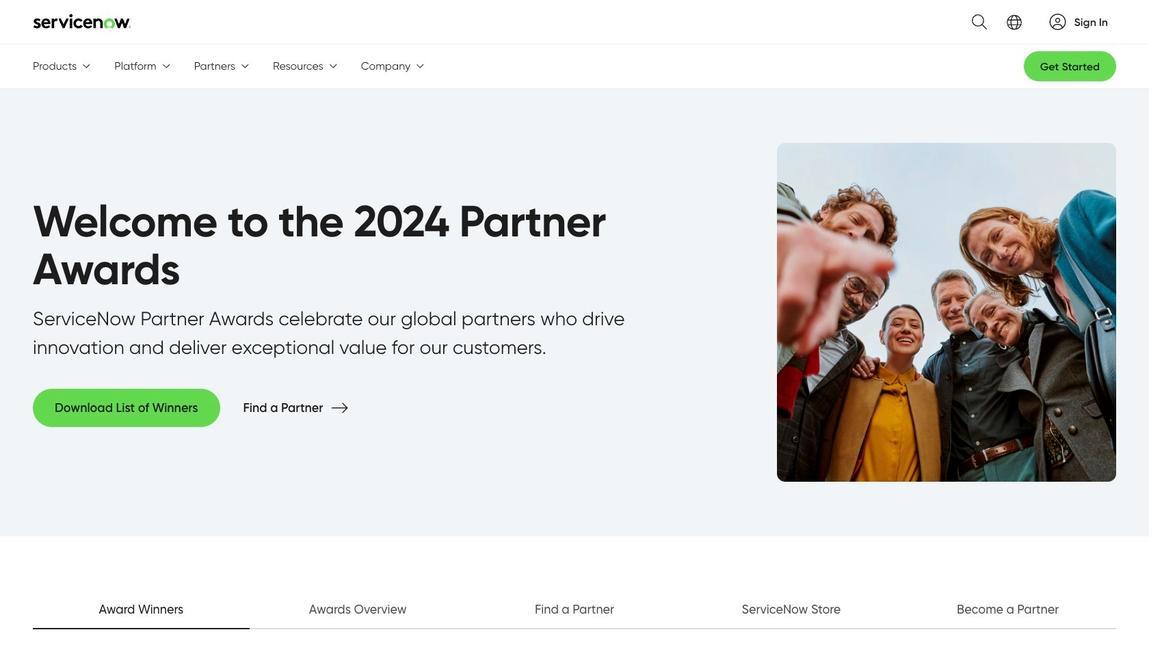 Task type: vqa. For each thing, say whether or not it's contained in the screenshot.
website to the top
no



Task type: describe. For each thing, give the bounding box(es) containing it.
search image
[[964, 6, 987, 38]]

servicenow image
[[33, 14, 131, 29]]

arc image
[[1050, 13, 1066, 30]]



